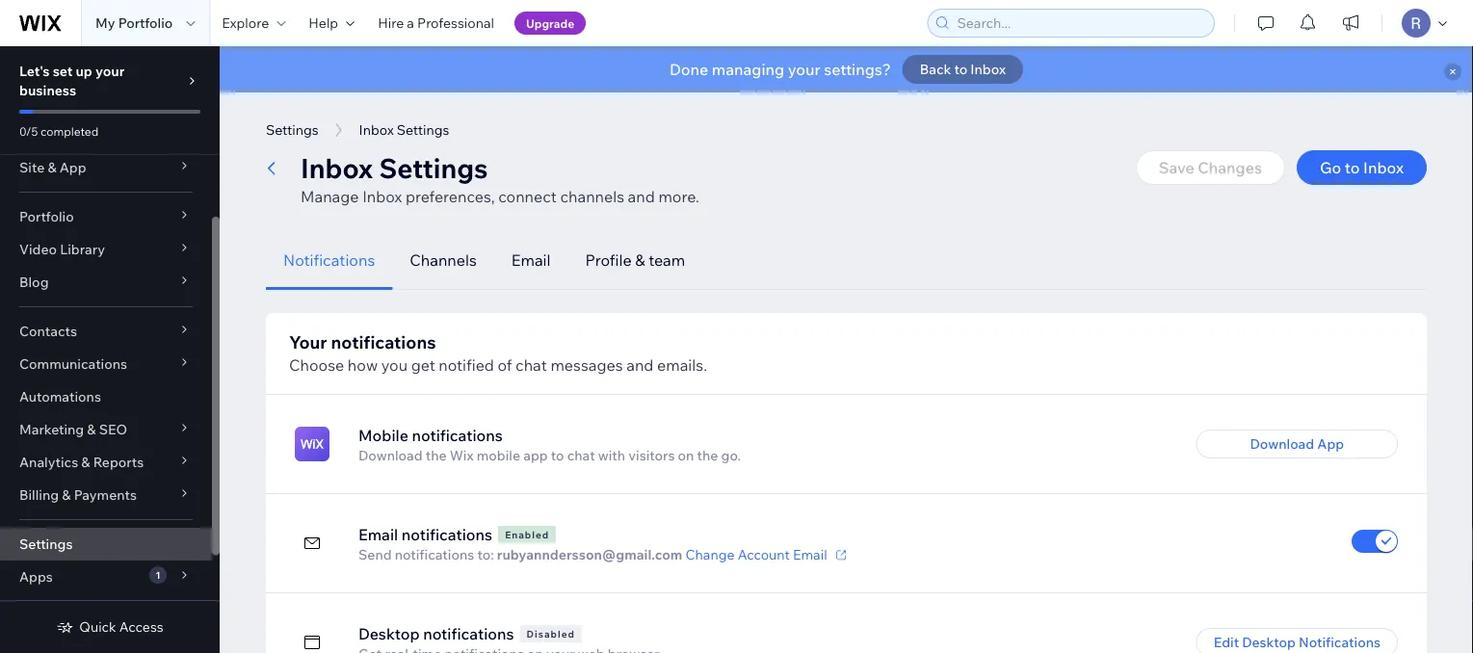 Task type: describe. For each thing, give the bounding box(es) containing it.
portfolio inside portfolio popup button
[[19, 208, 74, 225]]

disabled
[[527, 628, 575, 640]]

wix
[[450, 447, 474, 464]]

profile
[[585, 251, 632, 270]]

notified
[[439, 356, 494, 375]]

and inside inbox settings manage inbox preferences, connect channels and more.
[[628, 187, 655, 206]]

how
[[348, 356, 378, 375]]

apps
[[19, 569, 53, 585]]

manage
[[301, 187, 359, 206]]

go to inbox button
[[1297, 150, 1427, 185]]

done managing your settings? alert
[[220, 46, 1473, 93]]

change account email link
[[686, 546, 851, 564]]

contacts
[[19, 323, 77, 340]]

upgrade button
[[515, 12, 586, 35]]

communications button
[[0, 348, 212, 381]]

hire a professional link
[[366, 0, 506, 46]]

and inside your notifications choose how you get notified of chat messages and emails.
[[627, 356, 654, 375]]

mobile
[[477, 447, 520, 464]]

completed
[[41, 124, 99, 138]]

settings button
[[256, 116, 328, 145]]

inbox settings
[[359, 121, 449, 138]]

& for reports
[[81, 454, 90, 471]]

upgrade
[[526, 16, 575, 30]]

inbox right go
[[1364, 158, 1404, 177]]

done managing your settings?
[[670, 60, 891, 79]]

seo
[[99, 421, 127, 438]]

go to inbox
[[1320, 158, 1404, 177]]

0/5 completed
[[19, 124, 99, 138]]

site
[[19, 159, 45, 176]]

settings?
[[824, 60, 891, 79]]

video library
[[19, 241, 105, 258]]

edit desktop notifications button
[[1197, 628, 1398, 653]]

back to inbox
[[920, 61, 1006, 78]]

download inside "mobile notifications download the wix mobile app to chat with visitors on the go."
[[358, 447, 423, 464]]

back to inbox button
[[903, 55, 1023, 84]]

quick
[[79, 619, 116, 636]]

visitors
[[629, 447, 675, 464]]

your
[[289, 331, 327, 353]]

portfolio button
[[0, 200, 212, 233]]

set
[[53, 63, 73, 80]]

up
[[76, 63, 92, 80]]

rubyanndersson@gmail.com
[[497, 546, 683, 563]]

business
[[19, 82, 76, 99]]

change
[[686, 546, 735, 563]]

send notifications to: rubyanndersson@gmail.com
[[358, 546, 683, 563]]

channels
[[410, 251, 477, 270]]

to:
[[477, 546, 494, 563]]

billing & payments button
[[0, 479, 212, 512]]

app
[[523, 447, 548, 464]]

go.
[[721, 447, 741, 464]]

video library button
[[0, 233, 212, 266]]

marketing & seo button
[[0, 413, 212, 446]]

edit desktop notifications
[[1214, 634, 1381, 651]]

your inside let's set up your business
[[95, 63, 125, 80]]

2 the from the left
[[697, 447, 718, 464]]

let's
[[19, 63, 50, 80]]

go
[[1320, 158, 1342, 177]]

help
[[309, 14, 338, 31]]

2 horizontal spatial email
[[793, 546, 827, 563]]

notifications for send
[[395, 546, 474, 563]]

notifications for desktop
[[423, 624, 514, 644]]

marketing & seo
[[19, 421, 127, 438]]

email for email notifications
[[358, 525, 398, 544]]

settings inside sidebar element
[[19, 536, 73, 553]]

inbox inside done managing your settings? alert
[[971, 61, 1006, 78]]

team
[[649, 251, 685, 270]]

messages
[[551, 356, 623, 375]]

automations
[[19, 388, 101, 405]]

1 the from the left
[[426, 447, 447, 464]]

& for app
[[48, 159, 56, 176]]

account
[[738, 546, 790, 563]]

managing
[[712, 60, 785, 79]]

payments
[[74, 487, 137, 504]]

1 horizontal spatial portfolio
[[118, 14, 173, 31]]

mobile
[[358, 426, 409, 445]]

notifications for your
[[331, 331, 436, 353]]

hire a professional
[[378, 14, 494, 31]]

email notifications
[[358, 525, 493, 544]]

blog
[[19, 274, 49, 291]]

inbox up manage
[[301, 151, 373, 185]]

0 vertical spatial notifications
[[283, 251, 375, 270]]

email for email
[[511, 251, 551, 270]]

your inside done managing your settings? alert
[[788, 60, 821, 79]]

settings inside inbox settings manage inbox preferences, connect channels and more.
[[379, 151, 488, 185]]

profile & team
[[585, 251, 685, 270]]

billing
[[19, 487, 59, 504]]

& for team
[[635, 251, 645, 270]]



Task type: locate. For each thing, give the bounding box(es) containing it.
& inside "dropdown button"
[[48, 159, 56, 176]]

0 vertical spatial chat
[[516, 356, 547, 375]]

notifications up to:
[[402, 525, 493, 544]]

to inside go to inbox button
[[1345, 158, 1360, 177]]

1 horizontal spatial chat
[[567, 447, 595, 464]]

get
[[411, 356, 435, 375]]

0 vertical spatial portfolio
[[118, 14, 173, 31]]

email right account
[[793, 546, 827, 563]]

& left seo
[[87, 421, 96, 438]]

of
[[498, 356, 512, 375]]

0/5
[[19, 124, 38, 138]]

1 horizontal spatial download
[[1250, 436, 1315, 452]]

your
[[788, 60, 821, 79], [95, 63, 125, 80]]

chat
[[516, 356, 547, 375], [567, 447, 595, 464]]

inbox right 'settings' button
[[359, 121, 394, 138]]

0 horizontal spatial chat
[[516, 356, 547, 375]]

inbox settings button
[[349, 116, 459, 145]]

desktop notifications
[[358, 624, 514, 644]]

desktop right "edit" on the right bottom of page
[[1242, 634, 1296, 651]]

0 vertical spatial app
[[60, 159, 86, 176]]

notifications for mobile
[[412, 426, 503, 445]]

notifications inside "mobile notifications download the wix mobile app to chat with visitors on the go."
[[412, 426, 503, 445]]

chat inside your notifications choose how you get notified of chat messages and emails.
[[516, 356, 547, 375]]

emails.
[[657, 356, 707, 375]]

app inside button
[[1318, 436, 1344, 452]]

your right up
[[95, 63, 125, 80]]

1 horizontal spatial desktop
[[1242, 634, 1296, 651]]

2 vertical spatial email
[[793, 546, 827, 563]]

quick access button
[[56, 619, 163, 636]]

inbox settings manage inbox preferences, connect channels and more.
[[301, 151, 700, 206]]

notifications
[[331, 331, 436, 353], [412, 426, 503, 445], [402, 525, 493, 544], [395, 546, 474, 563], [423, 624, 514, 644]]

0 vertical spatial and
[[628, 187, 655, 206]]

billing & payments
[[19, 487, 137, 504]]

0 horizontal spatial portfolio
[[19, 208, 74, 225]]

inbox right manage
[[362, 187, 402, 206]]

to right back
[[954, 61, 968, 78]]

notifications inside your notifications choose how you get notified of chat messages and emails.
[[331, 331, 436, 353]]

access
[[119, 619, 163, 636]]

& left reports
[[81, 454, 90, 471]]

site & app button
[[0, 151, 212, 184]]

explore
[[222, 14, 269, 31]]

and left emails.
[[627, 356, 654, 375]]

channels
[[560, 187, 624, 206]]

app inside "dropdown button"
[[60, 159, 86, 176]]

& for payments
[[62, 487, 71, 504]]

chat for your notifications
[[516, 356, 547, 375]]

& left 'team'
[[635, 251, 645, 270]]

Search... field
[[952, 10, 1208, 37]]

contacts button
[[0, 315, 212, 348]]

reports
[[93, 454, 144, 471]]

back
[[920, 61, 951, 78]]

preferences,
[[406, 187, 495, 206]]

desktop
[[358, 624, 420, 644], [1242, 634, 1296, 651]]

1 vertical spatial email
[[358, 525, 398, 544]]

communications
[[19, 356, 127, 372]]

analytics
[[19, 454, 78, 471]]

1 horizontal spatial the
[[697, 447, 718, 464]]

0 horizontal spatial email
[[358, 525, 398, 544]]

connect
[[498, 187, 557, 206]]

edit
[[1214, 634, 1239, 651]]

notifications for email
[[402, 525, 493, 544]]

notifications
[[283, 251, 375, 270], [1299, 634, 1381, 651]]

portfolio up video
[[19, 208, 74, 225]]

to right app
[[551, 447, 564, 464]]

1 horizontal spatial app
[[1318, 436, 1344, 452]]

to inside "mobile notifications download the wix mobile app to chat with visitors on the go."
[[551, 447, 564, 464]]

settings link
[[0, 528, 212, 561]]

your left settings?
[[788, 60, 821, 79]]

portfolio right my
[[118, 14, 173, 31]]

more.
[[659, 187, 700, 206]]

to
[[954, 61, 968, 78], [1345, 158, 1360, 177], [551, 447, 564, 464]]

analytics & reports
[[19, 454, 144, 471]]

quick access
[[79, 619, 163, 636]]

& right site
[[48, 159, 56, 176]]

to for go
[[1345, 158, 1360, 177]]

my
[[95, 14, 115, 31]]

automations link
[[0, 381, 212, 413]]

send
[[358, 546, 392, 563]]

professional
[[417, 14, 494, 31]]

0 horizontal spatial notifications
[[283, 251, 375, 270]]

to inside back to inbox button
[[954, 61, 968, 78]]

1 vertical spatial portfolio
[[19, 208, 74, 225]]

download app button
[[1197, 430, 1398, 459]]

chat for mobile notifications
[[567, 447, 595, 464]]

choose
[[289, 356, 344, 375]]

desktop down the send
[[358, 624, 420, 644]]

to right go
[[1345, 158, 1360, 177]]

& inside "popup button"
[[81, 454, 90, 471]]

1 vertical spatial and
[[627, 356, 654, 375]]

1 vertical spatial notifications
[[1299, 634, 1381, 651]]

library
[[60, 241, 105, 258]]

sidebar element
[[0, 46, 220, 653]]

download app
[[1250, 436, 1344, 452]]

and left more.
[[628, 187, 655, 206]]

1
[[156, 569, 160, 581]]

0 horizontal spatial the
[[426, 447, 447, 464]]

email up the send
[[358, 525, 398, 544]]

&
[[48, 159, 56, 176], [635, 251, 645, 270], [87, 421, 96, 438], [81, 454, 90, 471], [62, 487, 71, 504]]

desktop inside button
[[1242, 634, 1296, 651]]

0 vertical spatial to
[[954, 61, 968, 78]]

my portfolio
[[95, 14, 173, 31]]

hire
[[378, 14, 404, 31]]

mobile notifications download the wix mobile app to chat with visitors on the go.
[[358, 426, 741, 464]]

0 vertical spatial email
[[511, 251, 551, 270]]

change account email
[[686, 546, 827, 563]]

a
[[407, 14, 414, 31]]

1 vertical spatial chat
[[567, 447, 595, 464]]

on
[[678, 447, 694, 464]]

notifications up wix
[[412, 426, 503, 445]]

site & app
[[19, 159, 86, 176]]

inbox right back
[[971, 61, 1006, 78]]

1 horizontal spatial your
[[788, 60, 821, 79]]

your notifications choose how you get notified of chat messages and emails.
[[289, 331, 707, 375]]

help button
[[297, 0, 366, 46]]

2 vertical spatial to
[[551, 447, 564, 464]]

1 horizontal spatial notifications
[[1299, 634, 1381, 651]]

0 horizontal spatial desktop
[[358, 624, 420, 644]]

the left wix
[[426, 447, 447, 464]]

notifications up you at the bottom of page
[[331, 331, 436, 353]]

the
[[426, 447, 447, 464], [697, 447, 718, 464]]

enabled
[[505, 529, 549, 541]]

video
[[19, 241, 57, 258]]

email
[[511, 251, 551, 270], [358, 525, 398, 544], [793, 546, 827, 563]]

download inside download app button
[[1250, 436, 1315, 452]]

0 horizontal spatial app
[[60, 159, 86, 176]]

notifications down to:
[[423, 624, 514, 644]]

1 vertical spatial app
[[1318, 436, 1344, 452]]

let's set up your business
[[19, 63, 125, 99]]

1 horizontal spatial email
[[511, 251, 551, 270]]

with
[[598, 447, 625, 464]]

0 horizontal spatial to
[[551, 447, 564, 464]]

blog button
[[0, 266, 212, 299]]

analytics & reports button
[[0, 446, 212, 479]]

chat left with
[[567, 447, 595, 464]]

& inside popup button
[[62, 487, 71, 504]]

1 horizontal spatial to
[[954, 61, 968, 78]]

email down connect
[[511, 251, 551, 270]]

chat inside "mobile notifications download the wix mobile app to chat with visitors on the go."
[[567, 447, 595, 464]]

notifications inside edit desktop notifications button
[[1299, 634, 1381, 651]]

2 horizontal spatial to
[[1345, 158, 1360, 177]]

you
[[381, 356, 408, 375]]

the right on
[[697, 447, 718, 464]]

settings
[[266, 121, 319, 138], [397, 121, 449, 138], [379, 151, 488, 185], [19, 536, 73, 553]]

0 horizontal spatial download
[[358, 447, 423, 464]]

marketing
[[19, 421, 84, 438]]

notifications down email notifications
[[395, 546, 474, 563]]

1 vertical spatial to
[[1345, 158, 1360, 177]]

chat right of
[[516, 356, 547, 375]]

to for back
[[954, 61, 968, 78]]

0 horizontal spatial your
[[95, 63, 125, 80]]

& right billing on the left bottom of page
[[62, 487, 71, 504]]

portfolio
[[118, 14, 173, 31], [19, 208, 74, 225]]

& inside dropdown button
[[87, 421, 96, 438]]

app
[[60, 159, 86, 176], [1318, 436, 1344, 452]]

& for seo
[[87, 421, 96, 438]]



Task type: vqa. For each thing, say whether or not it's contained in the screenshot.
Your notifications Choose how you get notified of chat messages and emails. at the bottom left of the page
yes



